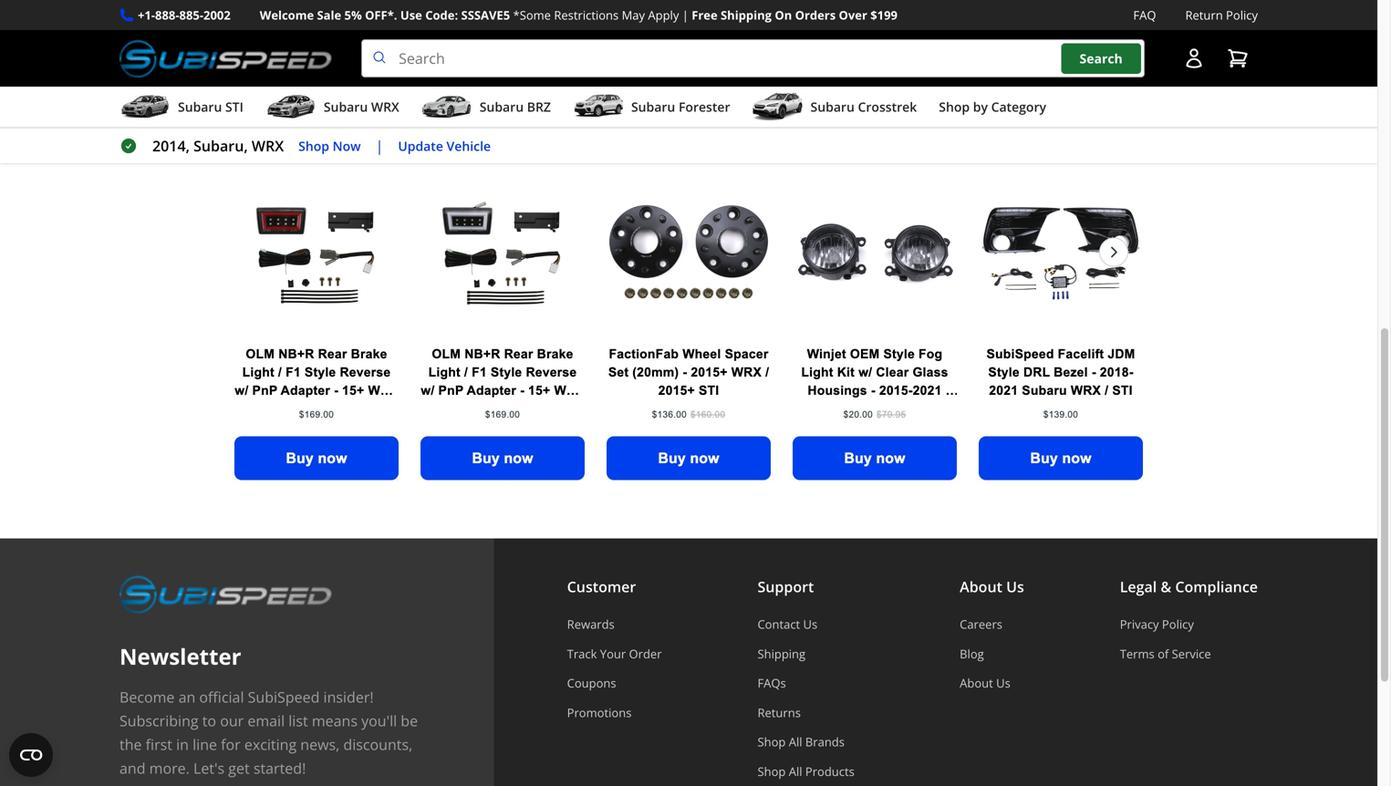 Task type: describe. For each thing, give the bounding box(es) containing it.
returns
[[758, 705, 801, 721]]

1 about from the top
[[960, 577, 1002, 597]]

sale
[[317, 7, 341, 23]]

search input field
[[361, 39, 1145, 78]]

all for brands
[[789, 734, 802, 750]]

on
[[775, 7, 792, 23]]

sssave5
[[461, 7, 510, 23]]

apply
[[648, 7, 679, 23]]

by
[[973, 98, 988, 116]]

email
[[248, 711, 285, 731]]

customer
[[567, 577, 636, 597]]

insider!
[[323, 687, 374, 707]]

line
[[193, 735, 217, 755]]

1 vertical spatial |
[[375, 136, 383, 156]]

legal & compliance
[[1120, 577, 1258, 597]]

shop all products
[[758, 763, 855, 780]]

exciting
[[244, 735, 297, 755]]

shop for shop all products
[[758, 763, 786, 780]]

category
[[991, 98, 1046, 116]]

coupons
[[567, 675, 616, 692]]

subaru for subaru crosstrek
[[811, 98, 855, 116]]

promotions
[[567, 705, 632, 721]]

list
[[289, 711, 308, 731]]

subaru forester
[[631, 98, 730, 116]]

track your order
[[567, 646, 662, 662]]

order
[[629, 646, 662, 662]]

faqs
[[758, 675, 786, 692]]

return policy link
[[1185, 5, 1258, 25]]

a subaru wrx thumbnail image image
[[265, 93, 316, 121]]

news,
[[300, 735, 340, 755]]

brands
[[805, 734, 845, 750]]

privacy policy
[[1120, 616, 1194, 633]]

2 about from the top
[[960, 675, 993, 692]]

update vehicle
[[398, 137, 491, 154]]

rewards
[[567, 616, 615, 633]]

legal
[[1120, 577, 1157, 597]]

&
[[1161, 577, 1171, 597]]

official
[[199, 687, 244, 707]]

careers link
[[960, 616, 1024, 633]]

welcome sale 5% off*. use code: sssave5 *some restrictions may apply | free shipping on orders over $199
[[260, 7, 898, 23]]

subaru forester button
[[573, 90, 730, 127]]

subaru brz button
[[421, 90, 551, 127]]

888-
[[155, 7, 179, 23]]

in
[[176, 735, 189, 755]]

products
[[805, 763, 855, 780]]

subaru for subaru brz
[[480, 98, 524, 116]]

a subaru forester thumbnail image image
[[573, 93, 624, 121]]

terms of service
[[1120, 646, 1211, 662]]

promotions link
[[567, 705, 662, 721]]

button image
[[1183, 48, 1205, 69]]

about us link
[[960, 675, 1024, 692]]

of
[[1158, 646, 1169, 662]]

off*.
[[365, 7, 397, 23]]

code:
[[425, 7, 458, 23]]

discounts,
[[343, 735, 413, 755]]

update
[[398, 137, 443, 154]]

rewards link
[[567, 616, 662, 633]]

subaru crosstrek
[[811, 98, 917, 116]]

privacy
[[1120, 616, 1159, 633]]

started!
[[253, 759, 306, 778]]

returns link
[[758, 705, 864, 721]]

track
[[567, 646, 597, 662]]

us for about us link on the bottom right
[[996, 675, 1011, 692]]

1 vertical spatial wrx
[[252, 136, 284, 156]]

shop all brands link
[[758, 734, 864, 750]]

update vehicle button
[[398, 136, 491, 156]]

subscribing
[[120, 711, 198, 731]]

search button
[[1061, 43, 1141, 74]]

+1-888-885-2002 link
[[138, 5, 231, 25]]

privacy policy link
[[1120, 616, 1258, 633]]

+1-
[[138, 7, 155, 23]]

open widget image
[[9, 733, 53, 777]]

the
[[120, 735, 142, 755]]

a subaru crosstrek thumbnail image image
[[752, 93, 803, 121]]

blog link
[[960, 646, 1024, 662]]

1 vertical spatial shipping
[[758, 646, 806, 662]]

more.
[[149, 759, 190, 778]]

an
[[178, 687, 195, 707]]

track your order link
[[567, 646, 662, 662]]

careers
[[960, 616, 1003, 633]]

1 subispeed logo image from the top
[[120, 39, 332, 78]]

subaru for subaru forester
[[631, 98, 675, 116]]

subaru wrx
[[324, 98, 399, 116]]

first
[[146, 735, 172, 755]]

to
[[202, 711, 216, 731]]

policy for privacy policy
[[1162, 616, 1194, 633]]



Task type: vqa. For each thing, say whether or not it's contained in the screenshot.
had
no



Task type: locate. For each thing, give the bounding box(es) containing it.
wrx
[[371, 98, 399, 116], [252, 136, 284, 156]]

1 vertical spatial about us
[[960, 675, 1011, 692]]

return policy
[[1185, 7, 1258, 23]]

1 horizontal spatial wrx
[[371, 98, 399, 116]]

subaru
[[178, 98, 222, 116], [324, 98, 368, 116], [480, 98, 524, 116], [631, 98, 675, 116], [811, 98, 855, 116]]

shop down returns
[[758, 734, 786, 750]]

subaru left brz
[[480, 98, 524, 116]]

0 vertical spatial all
[[789, 734, 802, 750]]

0 horizontal spatial policy
[[1162, 616, 1194, 633]]

shop down shop all brands
[[758, 763, 786, 780]]

shipping
[[721, 7, 772, 23], [758, 646, 806, 662]]

subaru up now
[[324, 98, 368, 116]]

3 subaru from the left
[[480, 98, 524, 116]]

2 all from the top
[[789, 763, 802, 780]]

support
[[758, 577, 814, 597]]

shop for shop by category
[[939, 98, 970, 116]]

1 horizontal spatial |
[[682, 7, 689, 23]]

may
[[622, 7, 645, 23]]

0 vertical spatial policy
[[1226, 7, 1258, 23]]

shop inside shop now link
[[298, 137, 329, 154]]

service
[[1172, 646, 1211, 662]]

about down blog
[[960, 675, 993, 692]]

brz
[[527, 98, 551, 116]]

us up careers link
[[1006, 577, 1024, 597]]

now
[[333, 137, 361, 154]]

about
[[960, 577, 1002, 597], [960, 675, 993, 692]]

subaru for subaru wrx
[[324, 98, 368, 116]]

contact us link
[[758, 616, 864, 633]]

about up careers
[[960, 577, 1002, 597]]

2 subispeed logo image from the top
[[120, 575, 332, 614]]

about us
[[960, 577, 1024, 597], [960, 675, 1011, 692]]

wrx down a subaru wrx thumbnail image
[[252, 136, 284, 156]]

about us up careers link
[[960, 577, 1024, 597]]

shop now link
[[298, 136, 361, 156]]

our
[[220, 711, 244, 731]]

1 all from the top
[[789, 734, 802, 750]]

shipping left on at right top
[[721, 7, 772, 23]]

contact
[[758, 616, 800, 633]]

subispeed
[[248, 687, 320, 707]]

subaru left forester
[[631, 98, 675, 116]]

become an official subispeed insider! subscribing to our email list means you'll be the first in line for exciting news, discounts, and more. let's get started!
[[120, 687, 418, 778]]

shop inside dropdown button
[[939, 98, 970, 116]]

use
[[400, 7, 422, 23]]

0 horizontal spatial |
[[375, 136, 383, 156]]

5%
[[344, 7, 362, 23]]

1 vertical spatial policy
[[1162, 616, 1194, 633]]

| right now
[[375, 136, 383, 156]]

and
[[120, 759, 145, 778]]

faq link
[[1133, 5, 1156, 25]]

for
[[221, 735, 241, 755]]

subaru right a subaru crosstrek thumbnail image
[[811, 98, 855, 116]]

subaru inside subaru wrx dropdown button
[[324, 98, 368, 116]]

free
[[692, 7, 718, 23]]

shop for shop all brands
[[758, 734, 786, 750]]

about us down blog link
[[960, 675, 1011, 692]]

all for products
[[789, 763, 802, 780]]

subispeed logo image down 2002
[[120, 39, 332, 78]]

wrx up update in the left of the page
[[371, 98, 399, 116]]

policy up terms of service link
[[1162, 616, 1194, 633]]

be
[[401, 711, 418, 731]]

4 subaru from the left
[[631, 98, 675, 116]]

5 subaru from the left
[[811, 98, 855, 116]]

search
[[1080, 50, 1123, 67]]

0 vertical spatial subispeed logo image
[[120, 39, 332, 78]]

all left "brands"
[[789, 734, 802, 750]]

shop for shop now
[[298, 137, 329, 154]]

1 vertical spatial about
[[960, 675, 993, 692]]

policy
[[1226, 7, 1258, 23], [1162, 616, 1194, 633]]

us for "contact us" link
[[803, 616, 818, 633]]

2014,
[[152, 136, 190, 156]]

2002
[[203, 7, 231, 23]]

us down blog link
[[996, 675, 1011, 692]]

sti
[[225, 98, 243, 116]]

shop now
[[298, 137, 361, 154]]

over
[[839, 7, 867, 23]]

coupons link
[[567, 675, 662, 692]]

shop by category button
[[939, 90, 1046, 127]]

$199
[[870, 7, 898, 23]]

subaru,
[[193, 136, 248, 156]]

2 about us from the top
[[960, 675, 1011, 692]]

let's
[[193, 759, 225, 778]]

shop left now
[[298, 137, 329, 154]]

1 vertical spatial subispeed logo image
[[120, 575, 332, 614]]

1 about us from the top
[[960, 577, 1024, 597]]

2014, subaru, wrx
[[152, 136, 284, 156]]

subaru inside subaru brz dropdown button
[[480, 98, 524, 116]]

faq
[[1133, 7, 1156, 23]]

shipping link
[[758, 646, 864, 662]]

2 vertical spatial us
[[996, 675, 1011, 692]]

policy for return policy
[[1226, 7, 1258, 23]]

newsletter
[[120, 642, 241, 672]]

subaru inside subaru crosstrek dropdown button
[[811, 98, 855, 116]]

subaru sti
[[178, 98, 243, 116]]

0 vertical spatial about
[[960, 577, 1002, 597]]

compliance
[[1175, 577, 1258, 597]]

all down shop all brands
[[789, 763, 802, 780]]

all
[[789, 734, 802, 750], [789, 763, 802, 780]]

shop left by at the top
[[939, 98, 970, 116]]

1 horizontal spatial policy
[[1226, 7, 1258, 23]]

| left free
[[682, 7, 689, 23]]

get
[[228, 759, 250, 778]]

policy right the return
[[1226, 7, 1258, 23]]

subaru brz
[[480, 98, 551, 116]]

2 subaru from the left
[[324, 98, 368, 116]]

0 vertical spatial shipping
[[721, 7, 772, 23]]

subaru for subaru sti
[[178, 98, 222, 116]]

subispeed logo image
[[120, 39, 332, 78], [120, 575, 332, 614]]

shipping down contact
[[758, 646, 806, 662]]

0 vertical spatial |
[[682, 7, 689, 23]]

a subaru sti thumbnail image image
[[120, 93, 171, 121]]

shop
[[939, 98, 970, 116], [298, 137, 329, 154], [758, 734, 786, 750], [758, 763, 786, 780]]

terms
[[1120, 646, 1155, 662]]

forester
[[679, 98, 730, 116]]

subaru left sti
[[178, 98, 222, 116]]

us up shipping link
[[803, 616, 818, 633]]

you'll
[[361, 711, 397, 731]]

blog
[[960, 646, 984, 662]]

a subaru brz thumbnail image image
[[421, 93, 472, 121]]

wrx inside dropdown button
[[371, 98, 399, 116]]

1 vertical spatial all
[[789, 763, 802, 780]]

0 vertical spatial about us
[[960, 577, 1024, 597]]

subaru sti button
[[120, 90, 243, 127]]

885-
[[179, 7, 203, 23]]

us
[[1006, 577, 1024, 597], [803, 616, 818, 633], [996, 675, 1011, 692]]

1 vertical spatial us
[[803, 616, 818, 633]]

shop by category
[[939, 98, 1046, 116]]

become
[[120, 687, 175, 707]]

subispeed logo image up the newsletter
[[120, 575, 332, 614]]

return
[[1185, 7, 1223, 23]]

welcome
[[260, 7, 314, 23]]

+1-888-885-2002
[[138, 7, 231, 23]]

subaru inside subaru sti dropdown button
[[178, 98, 222, 116]]

shop all brands
[[758, 734, 845, 750]]

0 horizontal spatial wrx
[[252, 136, 284, 156]]

1 subaru from the left
[[178, 98, 222, 116]]

subaru crosstrek button
[[752, 90, 917, 127]]

0 vertical spatial us
[[1006, 577, 1024, 597]]

means
[[312, 711, 358, 731]]

vehicle
[[447, 137, 491, 154]]

terms of service link
[[1120, 646, 1258, 662]]

faqs link
[[758, 675, 864, 692]]

0 vertical spatial wrx
[[371, 98, 399, 116]]

subaru inside subaru forester dropdown button
[[631, 98, 675, 116]]



